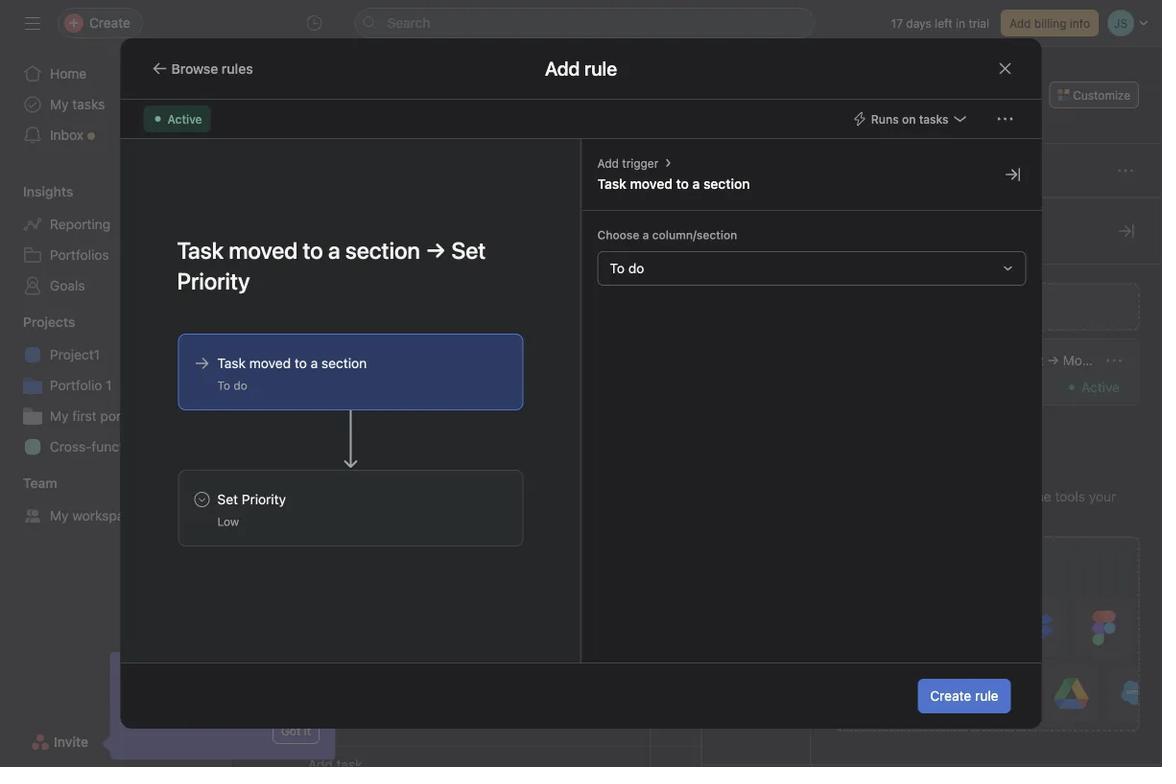 Task type: vqa. For each thing, say whether or not it's contained in the screenshot.
workspace
yes



Task type: locate. For each thing, give the bounding box(es) containing it.
priority
[[887, 209, 926, 223], [242, 492, 286, 508]]

completed checkbox inside 'share timeline with teammates' cell
[[279, 451, 302, 475]]

2 untitled section button from the top
[[285, 705, 398, 740]]

my inside teams element
[[50, 508, 69, 524]]

task left is
[[869, 353, 898, 368]]

1 vertical spatial active
[[1081, 380, 1120, 395]]

task left to do button
[[217, 356, 246, 371]]

add left billing
[[1009, 16, 1031, 30]]

my up inbox
[[50, 96, 69, 112]]

my left first
[[50, 408, 69, 424]]

2 horizontal spatial do
[[628, 261, 644, 276]]

2 my from the top
[[50, 408, 69, 424]]

0 vertical spatial untitled section button
[[285, 246, 398, 280]]

project1
[[50, 347, 100, 363]]

0 vertical spatial completed checkbox
[[279, 382, 302, 405]]

0 vertical spatial project
[[1000, 353, 1044, 368]]

cross-functional project plan
[[50, 439, 230, 455]]

portfolio
[[100, 408, 152, 424]]

c
[[1157, 353, 1162, 368]]

the down integrated
[[901, 510, 921, 526]]

to do left rules for to do image
[[285, 343, 324, 361]]

0 vertical spatial moved
[[630, 176, 673, 192]]

1 completed image from the top
[[279, 382, 302, 405]]

1 vertical spatial untitled
[[285, 713, 342, 732]]

the
[[1031, 489, 1051, 505], [901, 510, 921, 526]]

do inside dropdown button
[[628, 261, 644, 276]]

1 vertical spatial to do
[[285, 343, 324, 361]]

in right left
[[956, 16, 965, 30]]

0 vertical spatial priority
[[887, 209, 926, 223]]

0 vertical spatial do
[[628, 261, 644, 276]]

1 horizontal spatial in
[[956, 16, 965, 30]]

to down choose
[[610, 261, 625, 276]]

a up assignee
[[692, 176, 700, 192]]

0 horizontal spatial in
[[210, 688, 221, 703]]

my workspace link
[[12, 501, 219, 532]]

my for my tasks
[[50, 96, 69, 112]]

to do down choose
[[610, 261, 644, 276]]

0 horizontal spatial add
[[597, 156, 619, 170]]

add billing info button
[[1001, 10, 1099, 36]]

1 completed checkbox from the top
[[279, 382, 302, 405]]

billing
[[1034, 16, 1067, 30]]

2 horizontal spatial to do
[[610, 261, 644, 276]]

0 vertical spatial the
[[1031, 489, 1051, 505]]

tasks right the on
[[919, 112, 949, 126]]

0 vertical spatial to do
[[610, 261, 644, 276]]

0 vertical spatial untitled section
[[285, 254, 398, 272]]

invite
[[126, 666, 159, 682], [54, 735, 88, 750]]

reporting link
[[12, 209, 219, 240]]

functional
[[92, 439, 153, 455]]

my tasks
[[50, 96, 105, 112]]

active down browse rules button
[[167, 112, 202, 126]]

to do inside dropdown button
[[610, 261, 644, 276]]

1 vertical spatial in
[[210, 688, 221, 703]]

untitled section
[[285, 254, 398, 272], [285, 713, 398, 732]]

1 horizontal spatial the
[[1031, 489, 1051, 505]]

rules for to do image
[[330, 344, 345, 360]]

to up assignee
[[676, 176, 689, 192]]

asana
[[225, 688, 262, 703]]

completed image inside 'share timeline with teammates' cell
[[279, 451, 302, 475]]

customize
[[1073, 88, 1130, 102]]

0 horizontal spatial to do
[[217, 379, 247, 392]]

invite a teammate to start collaborating in asana got it
[[126, 666, 311, 738]]

my inside projects element
[[50, 408, 69, 424]]

0 horizontal spatial the
[[901, 510, 921, 526]]

1 horizontal spatial to
[[285, 343, 302, 361]]

to up asana at bottom
[[239, 666, 252, 682]]

add left trigger
[[597, 156, 619, 170]]

None text field
[[312, 64, 572, 99]]

0 horizontal spatial task
[[217, 356, 246, 371]]

1 vertical spatial task moved to a section
[[217, 356, 367, 371]]

the right with
[[1031, 489, 1051, 505]]

2 vertical spatial to
[[217, 379, 230, 392]]

do
[[628, 261, 644, 276], [306, 343, 324, 361], [234, 379, 247, 392]]

0 vertical spatial collapse task list for this section image
[[260, 255, 275, 271]]

Draft project brief text field
[[303, 384, 423, 404]]

add
[[1009, 16, 1031, 30], [597, 156, 619, 170]]

task moved to a section
[[597, 176, 750, 192], [217, 356, 367, 371]]

2 collapse task list for this section image from the top
[[260, 344, 275, 360]]

cell
[[650, 376, 765, 412], [764, 376, 879, 412], [650, 411, 765, 446], [764, 411, 879, 446], [764, 445, 879, 481]]

completed image up set priority
[[279, 451, 302, 475]]

goals link
[[12, 271, 219, 301]]

add for add billing info
[[1009, 16, 1031, 30]]

to up 'plan'
[[217, 379, 230, 392]]

my first portfolio
[[50, 408, 152, 424]]

1 vertical spatial completed image
[[279, 451, 302, 475]]

my tasks link
[[12, 89, 219, 120]]

1 collapse task list for this section image from the top
[[260, 536, 275, 552]]

2 completed image from the top
[[279, 451, 302, 475]]

cell for schedule kickoff meeting cell
[[650, 411, 765, 446]]

2 untitled from the top
[[285, 713, 342, 732]]

untitled section button
[[285, 246, 398, 280], [285, 705, 398, 740]]

1 vertical spatial completed checkbox
[[279, 451, 302, 475]]

0 vertical spatial untitled
[[285, 254, 342, 272]]

to left rules for to do image
[[285, 343, 302, 361]]

17
[[891, 16, 903, 30]]

start
[[255, 666, 284, 682]]

moved
[[630, 176, 673, 192], [249, 356, 291, 371]]

tasks down home
[[72, 96, 105, 112]]

collapse task list for this section image left doing
[[260, 536, 275, 552]]

1 untitled section from the top
[[285, 254, 398, 272]]

0 horizontal spatial do
[[234, 379, 247, 392]]

column/section
[[652, 228, 737, 242]]

my for my first portfolio
[[50, 408, 69, 424]]

runs
[[871, 112, 899, 126]]

1 horizontal spatial project
[[1000, 353, 1044, 368]]

Completed checkbox
[[279, 382, 302, 405], [279, 451, 302, 475]]

Schedule kickoff meeting text field
[[303, 419, 470, 438]]

1 vertical spatial untitled section
[[285, 713, 398, 732]]

teammate
[[174, 666, 236, 682]]

1 horizontal spatial do
[[306, 343, 324, 361]]

insights
[[23, 184, 73, 200]]

invite a teammate to start collaborating in asana tooltip
[[105, 653, 335, 760]]

on
[[902, 112, 916, 126]]

0 horizontal spatial to
[[217, 379, 230, 392]]

1 horizontal spatial tasks
[[919, 112, 949, 126]]

0 vertical spatial active
[[167, 112, 202, 126]]

1 horizontal spatial priority
[[887, 209, 926, 223]]

1 untitled from the top
[[285, 254, 342, 272]]

invite inside invite a teammate to start collaborating in asana got it
[[126, 666, 159, 682]]

status
[[1001, 209, 1036, 223]]

0 horizontal spatial invite
[[54, 735, 88, 750]]

1 horizontal spatial task
[[597, 176, 626, 192]]

to
[[610, 261, 625, 276], [285, 343, 302, 361], [217, 379, 230, 392]]

set
[[217, 492, 238, 508]]

share button
[[969, 82, 1033, 108]]

header to do tree grid
[[231, 376, 1162, 515]]

rule
[[975, 688, 998, 704]]

browse rules button
[[143, 55, 262, 82]]

task
[[597, 176, 626, 192], [869, 353, 898, 368], [217, 356, 246, 371]]

collapse task list for this section image left got
[[260, 715, 275, 730]]

1 untitled section button from the top
[[285, 246, 398, 280]]

trigger
[[622, 156, 659, 170]]

1 vertical spatial project
[[157, 439, 200, 455]]

js
[[885, 88, 899, 102]]

my down team
[[50, 508, 69, 524]]

to inside button
[[285, 343, 302, 361]]

2 vertical spatial to do
[[217, 379, 247, 392]]

1 vertical spatial to
[[285, 343, 302, 361]]

0 vertical spatial in
[[956, 16, 965, 30]]

2 collapse task list for this section image from the top
[[260, 715, 275, 730]]

to do
[[610, 261, 644, 276], [285, 343, 324, 361], [217, 379, 247, 392]]

create rule button
[[918, 679, 1011, 714]]

got it button
[[272, 718, 320, 745]]

1 vertical spatial add
[[597, 156, 619, 170]]

portfolios link
[[12, 240, 219, 271]]

task down 'add trigger' button
[[597, 176, 626, 192]]

1 vertical spatial do
[[306, 343, 324, 361]]

inbox link
[[12, 120, 219, 151]]

add inside button
[[597, 156, 619, 170]]

Add a name for this rule text field
[[165, 228, 523, 303]]

project
[[1000, 353, 1044, 368], [157, 439, 200, 455]]

completed checkbox up set priority
[[279, 451, 302, 475]]

is
[[901, 353, 911, 368]]

1 vertical spatial my
[[50, 408, 69, 424]]

1 vertical spatial untitled section button
[[285, 705, 398, 740]]

add trigger
[[597, 156, 659, 170]]

a left rules for to do image
[[311, 356, 318, 371]]

0 vertical spatial to
[[610, 261, 625, 276]]

invite inside invite button
[[54, 735, 88, 750]]

0 vertical spatial collapse task list for this section image
[[260, 536, 275, 552]]

1 horizontal spatial invite
[[126, 666, 159, 682]]

0 horizontal spatial tasks
[[72, 96, 105, 112]]

add inside button
[[1009, 16, 1031, 30]]

moved down trigger
[[630, 176, 673, 192]]

2 untitled section from the top
[[285, 713, 398, 732]]

my inside global element
[[50, 96, 69, 112]]

completed checkbox inside draft project brief cell
[[279, 382, 302, 405]]

1 vertical spatial invite
[[54, 735, 88, 750]]

task
[[1100, 353, 1126, 368]]

0 vertical spatial task moved to a section
[[597, 176, 750, 192]]

collapse task list for this section image
[[260, 536, 275, 552], [260, 715, 275, 730]]

1 vertical spatial collapse task list for this section image
[[260, 715, 275, 730]]

task moved to a section up draft project brief 'text box'
[[217, 356, 367, 371]]

untitled section button for collapse task list for this section icon for untitled section
[[285, 705, 398, 740]]

1 vertical spatial the
[[901, 510, 921, 526]]

3 my from the top
[[50, 508, 69, 524]]

1 horizontal spatial add
[[1009, 16, 1031, 30]]

1 collapse task list for this section image from the top
[[260, 255, 275, 271]]

in down teammate
[[210, 688, 221, 703]]

active down task
[[1081, 380, 1120, 395]]

tasks inside global element
[[72, 96, 105, 112]]

close side pane image
[[1005, 167, 1021, 182]]

1 horizontal spatial to do
[[285, 343, 324, 361]]

0 horizontal spatial priority
[[242, 492, 286, 508]]

a up the collaborating
[[163, 666, 170, 682]]

→
[[1047, 353, 1059, 368]]

project left 'plan'
[[157, 439, 200, 455]]

portfolio
[[50, 378, 102, 393]]

0 horizontal spatial active
[[167, 112, 202, 126]]

to do up 'plan'
[[217, 379, 247, 392]]

workflows
[[936, 489, 998, 505]]

2 completed checkbox from the top
[[279, 451, 302, 475]]

collapse task list for this section image
[[260, 255, 275, 271], [260, 344, 275, 360]]

0 vertical spatial completed image
[[279, 382, 302, 405]]

completed checkbox down to do button
[[279, 382, 302, 405]]

1 vertical spatial priority
[[242, 492, 286, 508]]

2 horizontal spatial to
[[610, 261, 625, 276]]

due date
[[772, 209, 821, 223]]

got
[[281, 724, 301, 738]]

1 horizontal spatial moved
[[630, 176, 673, 192]]

added
[[915, 353, 954, 368]]

project left →
[[1000, 353, 1044, 368]]

2 vertical spatial my
[[50, 508, 69, 524]]

row
[[231, 198, 1162, 233], [254, 232, 1153, 234], [231, 287, 1162, 323], [231, 376, 1162, 412], [231, 411, 1162, 446], [231, 445, 1162, 481], [231, 480, 1162, 515], [231, 568, 1162, 605], [231, 657, 1162, 694], [231, 747, 1162, 768]]

0 horizontal spatial project
[[157, 439, 200, 455]]

task moved to a section up assignee
[[597, 176, 750, 192]]

tasks
[[72, 96, 105, 112], [919, 112, 949, 126]]

untitled
[[285, 254, 342, 272], [285, 713, 342, 732]]

1 vertical spatial collapse task list for this section image
[[260, 344, 275, 360]]

to
[[676, 176, 689, 192], [958, 353, 970, 368], [1130, 353, 1142, 368], [294, 356, 307, 371], [239, 666, 252, 682]]

info
[[1070, 16, 1090, 30]]

plan
[[204, 439, 230, 455]]

moved left rules for to do image
[[249, 356, 291, 371]]

1 my from the top
[[50, 96, 69, 112]]

in inside invite a teammate to start collaborating in asana got it
[[210, 688, 221, 703]]

0 vertical spatial invite
[[126, 666, 159, 682]]

row containing assignee
[[231, 198, 1162, 233]]

0 horizontal spatial task moved to a section
[[217, 356, 367, 371]]

completed image inside draft project brief cell
[[279, 382, 302, 405]]

0 horizontal spatial moved
[[249, 356, 291, 371]]

completed image
[[279, 382, 302, 405], [279, 451, 302, 475]]

due
[[772, 209, 794, 223]]

0 vertical spatial my
[[50, 96, 69, 112]]

untitled section button for 1st collapse task list for this section image
[[285, 246, 398, 280]]

completed image down to do button
[[279, 382, 302, 405]]

0 vertical spatial add
[[1009, 16, 1031, 30]]

invite for invite a teammate to start collaborating in asana got it
[[126, 666, 159, 682]]

completed checkbox for draft project brief 'text box'
[[279, 382, 302, 405]]

date
[[797, 209, 821, 223]]



Task type: describe. For each thing, give the bounding box(es) containing it.
choose a column/section
[[597, 228, 737, 242]]

my first portfolio link
[[12, 401, 219, 432]]

projects
[[23, 314, 75, 330]]

tools
[[1055, 489, 1085, 505]]

move
[[1063, 353, 1096, 368]]

add rule
[[545, 57, 617, 80]]

collapse task list for this section image for untitled section
[[260, 715, 275, 730]]

inbox
[[50, 127, 84, 143]]

active inside button
[[167, 112, 202, 126]]

search list box
[[355, 8, 815, 38]]

to right task
[[1130, 353, 1142, 368]]

teams element
[[0, 466, 230, 535]]

workspace
[[72, 508, 139, 524]]

create rule
[[930, 688, 998, 704]]

days
[[906, 16, 931, 30]]

project1 link
[[12, 340, 219, 370]]

choose
[[597, 228, 639, 242]]

17 days left in trial
[[891, 16, 989, 30]]

set priority
[[217, 492, 286, 508]]

low
[[217, 515, 239, 529]]

team
[[834, 510, 865, 526]]

integrated
[[868, 489, 932, 505]]

tasks inside dropdown button
[[919, 112, 949, 126]]

cross-
[[50, 439, 92, 455]]

reporting
[[50, 216, 110, 232]]

browse rules
[[171, 60, 253, 76]]

your
[[1089, 489, 1116, 505]]

down arrow image
[[344, 411, 357, 468]]

1 horizontal spatial active
[[1081, 380, 1120, 395]]

active button
[[143, 106, 211, 132]]

doing button
[[285, 527, 327, 561]]

to left rules for to do image
[[294, 356, 307, 371]]

most.
[[925, 510, 960, 526]]

team
[[23, 475, 57, 491]]

1
[[106, 378, 112, 393]]

trial
[[969, 16, 989, 30]]

assignee
[[658, 209, 708, 223]]

js button
[[881, 83, 904, 107]]

with
[[1002, 489, 1028, 505]]

home
[[50, 66, 87, 82]]

global element
[[0, 47, 230, 162]]

to do button
[[597, 251, 1026, 286]]

invite button
[[18, 725, 101, 760]]

insights element
[[0, 175, 230, 305]]

1 vertical spatial moved
[[249, 356, 291, 371]]

it
[[304, 724, 311, 738]]

doing
[[285, 535, 327, 553]]

hide sidebar image
[[25, 15, 40, 31]]

create
[[930, 688, 971, 704]]

build
[[834, 489, 865, 505]]

insights button
[[0, 182, 73, 202]]

a right choose
[[643, 228, 649, 242]]

projects element
[[0, 305, 230, 466]]

goals
[[50, 278, 85, 294]]

home link
[[12, 59, 219, 89]]

to inside dropdown button
[[610, 261, 625, 276]]

first
[[72, 408, 97, 424]]

add for add trigger
[[597, 156, 619, 170]]

collaborating
[[126, 688, 206, 703]]

projects button
[[0, 313, 75, 332]]

add billing info
[[1009, 16, 1090, 30]]

close this dialog image
[[997, 61, 1013, 76]]

do inside button
[[306, 343, 324, 361]]

runs on tasks button
[[843, 106, 976, 132]]

add trigger button
[[597, 154, 659, 172]]

1 horizontal spatial task moved to a section
[[597, 176, 750, 192]]

add to starred image
[[609, 74, 624, 89]]

priority inside row
[[887, 209, 926, 223]]

untitled section for collapse task list for this section icon for untitled section
[[285, 713, 398, 732]]

completed image for share timeline with teammates text box
[[279, 451, 302, 475]]

my for my workspace
[[50, 508, 69, 524]]

close details image
[[1119, 224, 1134, 239]]

2 vertical spatial do
[[234, 379, 247, 392]]

cell for 'share timeline with teammates' cell
[[764, 445, 879, 481]]

cross-functional project plan link
[[12, 432, 230, 463]]

customize button
[[1049, 82, 1139, 108]]

untitled section for 1st collapse task list for this section image
[[285, 254, 398, 272]]

Share timeline with teammates text field
[[303, 453, 503, 473]]

to do button
[[285, 335, 324, 369]]

completed checkbox for share timeline with teammates text box
[[279, 451, 302, 475]]

this
[[974, 353, 996, 368]]

draft project brief cell
[[231, 376, 651, 412]]

uses
[[868, 510, 897, 526]]

my workspace
[[50, 508, 139, 524]]

portfolio 1
[[50, 378, 112, 393]]

to inside invite a teammate to start collaborating in asana got it
[[239, 666, 252, 682]]

2 horizontal spatial task
[[869, 353, 898, 368]]

portfolios
[[50, 247, 109, 263]]

build integrated workflows with the tools your team uses the most.
[[834, 489, 1116, 526]]

cell for draft project brief cell
[[650, 376, 765, 412]]

team button
[[0, 474, 57, 493]]

portfolio 1 link
[[12, 370, 219, 401]]

search button
[[355, 8, 815, 38]]

schedule kickoff meeting cell
[[231, 411, 651, 446]]

invite for invite
[[54, 735, 88, 750]]

search
[[387, 15, 430, 31]]

completed image for draft project brief 'text box'
[[279, 382, 302, 405]]

collapse task list for this section image for doing
[[260, 536, 275, 552]]

share timeline with teammates cell
[[231, 445, 651, 481]]

runs on tasks
[[871, 112, 949, 126]]

share
[[993, 88, 1024, 102]]

left
[[935, 16, 953, 30]]

a left c
[[1146, 353, 1153, 368]]

a inside invite a teammate to start collaborating in asana got it
[[163, 666, 170, 682]]

task is added to this project → move task to a c
[[869, 353, 1162, 368]]

to left this
[[958, 353, 970, 368]]



